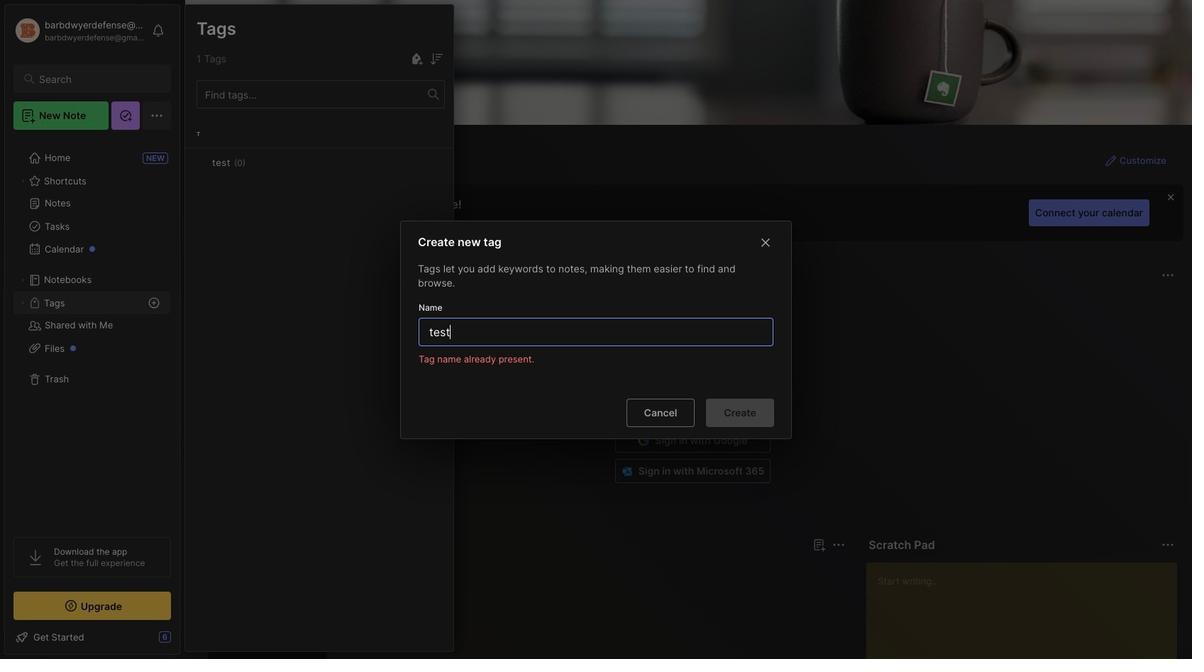 Task type: locate. For each thing, give the bounding box(es) containing it.
close image
[[758, 234, 775, 251]]

tree
[[5, 138, 180, 525]]

tab
[[211, 562, 253, 579]]

expand tags image
[[18, 299, 27, 307]]

row group
[[185, 120, 454, 197]]

Tag name text field
[[428, 318, 767, 345]]

None search field
[[39, 70, 158, 87]]

Start writing… text field
[[878, 563, 1177, 660]]

Find tags… text field
[[197, 85, 428, 104]]



Task type: vqa. For each thing, say whether or not it's contained in the screenshot.
Create new tag Icon
yes



Task type: describe. For each thing, give the bounding box(es) containing it.
main element
[[0, 0, 185, 660]]

tree inside main 'element'
[[5, 138, 180, 525]]

expand notebooks image
[[18, 276, 27, 285]]

none search field inside main 'element'
[[39, 70, 158, 87]]

Search text field
[[39, 72, 158, 86]]

create new tag image
[[408, 50, 425, 67]]



